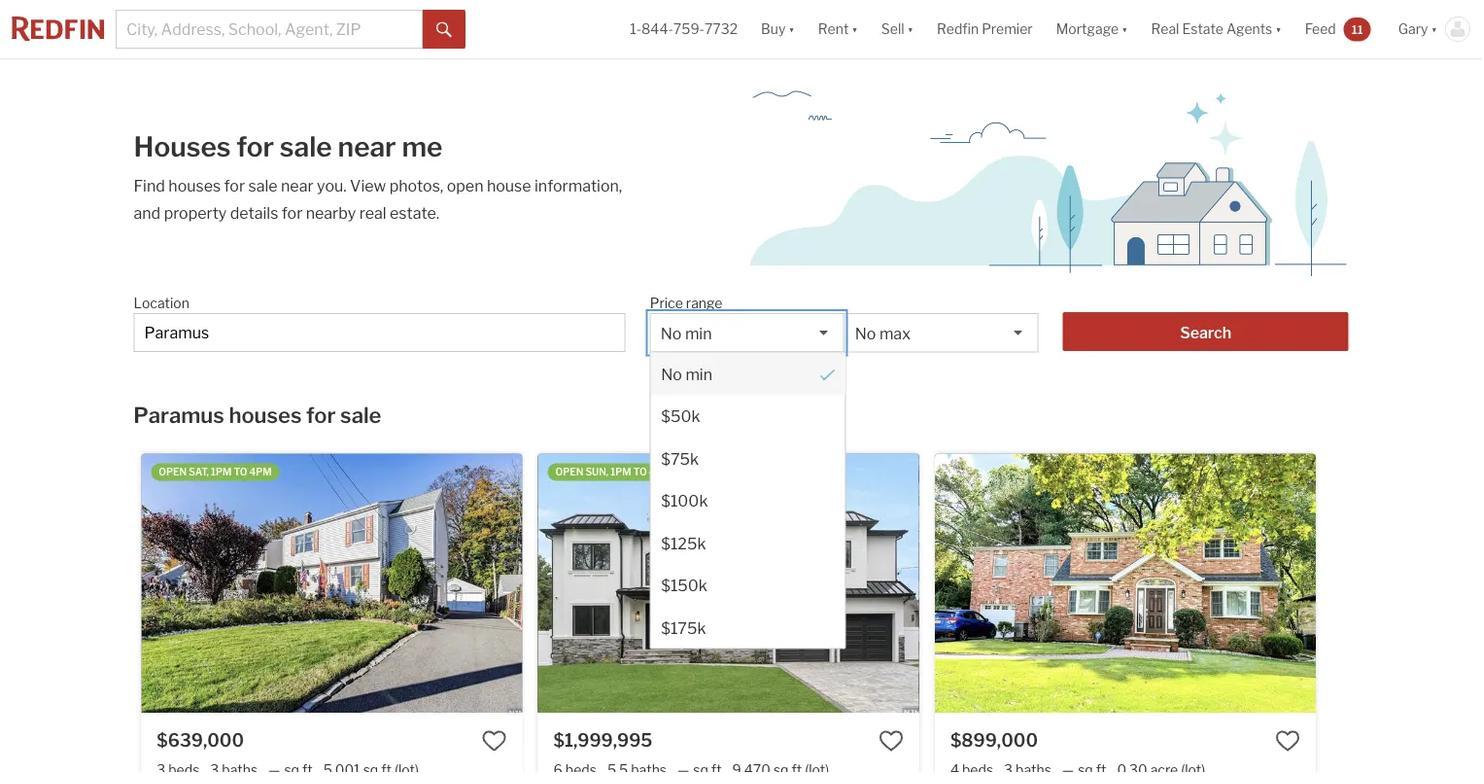 Task type: describe. For each thing, give the bounding box(es) containing it.
2 photo of 183 cleenput ter, paramus, nj 07652 image from the left
[[919, 454, 1301, 713]]

no min element
[[651, 353, 845, 395]]

max
[[880, 324, 911, 343]]

open
[[447, 176, 484, 195]]

1 photo of 853 palmer ave, maywood, nj 07607 image from the left
[[141, 454, 523, 713]]

mortgage ▾ button
[[1045, 0, 1140, 58]]

houses for paramus
[[229, 402, 302, 428]]

location
[[134, 295, 190, 311]]

sell ▾ button
[[870, 0, 926, 58]]

$50k
[[661, 406, 700, 425]]

open for $639,000
[[159, 466, 187, 478]]

759-
[[674, 21, 705, 37]]

buy ▾
[[761, 21, 795, 37]]

details
[[230, 203, 278, 222]]

$150k
[[661, 576, 707, 595]]

no inside dialog
[[661, 364, 682, 383]]

favorite button checkbox for $639,000
[[482, 729, 507, 754]]

property
[[164, 203, 227, 222]]

redfin premier
[[937, 21, 1033, 37]]

1-
[[630, 21, 642, 37]]

information,
[[535, 176, 623, 195]]

sat,
[[189, 466, 209, 478]]

mortgage
[[1057, 21, 1119, 37]]

paramus houses for sale
[[133, 402, 382, 428]]

2 photo of 7 clauss ave, paramus, nj 07652 image from the left
[[1317, 454, 1483, 713]]

houses
[[134, 130, 231, 163]]

price range
[[650, 295, 723, 311]]

▾ for gary ▾
[[1432, 21, 1438, 37]]

no down price
[[661, 324, 682, 343]]

house
[[487, 176, 532, 195]]

▾ for buy ▾
[[789, 21, 795, 37]]

open sun, 1pm to 4pm
[[556, 466, 672, 478]]

houses for find
[[169, 176, 221, 195]]

photos,
[[390, 176, 444, 195]]

to for $1,999,995
[[634, 466, 647, 478]]

2 photo of 853 palmer ave, maywood, nj 07607 image from the left
[[522, 454, 904, 713]]

real
[[360, 203, 387, 222]]

view photos, open house information, and property details for nearby real estate.
[[134, 176, 623, 222]]

paramus
[[133, 402, 224, 428]]

1 photo of 183 cleenput ter, paramus, nj 07652 image from the left
[[538, 454, 920, 713]]

real estate agents ▾ link
[[1152, 0, 1282, 58]]

$125k
[[661, 533, 706, 552]]

844-
[[642, 21, 674, 37]]

rent ▾ button
[[819, 0, 858, 58]]

me
[[402, 130, 443, 163]]

1 vertical spatial city, address, school, agent, zip search field
[[134, 313, 626, 352]]

▾ for mortgage ▾
[[1122, 21, 1129, 37]]

▾ for sell ▾
[[908, 21, 914, 37]]

open for $1,999,995
[[556, 466, 584, 478]]

redfin
[[937, 21, 979, 37]]

buy ▾ button
[[750, 0, 807, 58]]

sun,
[[586, 466, 609, 478]]

0 horizontal spatial near
[[281, 176, 314, 195]]

find houses for sale near you.
[[134, 176, 350, 195]]

open sat, 1pm to 4pm
[[159, 466, 272, 478]]

buy
[[761, 21, 786, 37]]

no left max
[[855, 324, 877, 343]]

real estate agents ▾ button
[[1140, 0, 1294, 58]]

sell ▾ button
[[882, 0, 914, 58]]

favorite button image for $1,999,995
[[879, 729, 904, 754]]

$1,999,995
[[554, 730, 653, 751]]

houses for sale near me
[[134, 130, 443, 163]]

favorite button image for $899,000
[[1276, 729, 1301, 754]]

search button
[[1064, 312, 1349, 351]]

4pm for $639,000
[[249, 466, 272, 478]]

$175k
[[661, 618, 706, 637]]

for inside view photos, open house information, and property details for nearby real estate.
[[282, 203, 303, 222]]



Task type: locate. For each thing, give the bounding box(es) containing it.
$100k
[[661, 491, 708, 510]]

price
[[650, 295, 683, 311]]

and
[[134, 203, 161, 222]]

estate.
[[390, 203, 440, 222]]

$899,000
[[951, 730, 1039, 751]]

3 ▾ from the left
[[908, 21, 914, 37]]

4 ▾ from the left
[[1122, 21, 1129, 37]]

dialog containing no min
[[650, 352, 846, 649]]

0 horizontal spatial to
[[234, 466, 247, 478]]

open left the sat,
[[159, 466, 187, 478]]

favorite button checkbox
[[879, 729, 904, 754]]

list box
[[650, 313, 846, 649]]

rent ▾
[[819, 21, 858, 37]]

you.
[[317, 176, 347, 195]]

sale for paramus houses for sale
[[340, 402, 382, 428]]

min
[[685, 324, 712, 343], [685, 364, 712, 383]]

to left $75k
[[634, 466, 647, 478]]

0 horizontal spatial 1pm
[[211, 466, 232, 478]]

0 horizontal spatial houses
[[169, 176, 221, 195]]

sale
[[280, 130, 332, 163], [248, 176, 278, 195], [340, 402, 382, 428]]

▾ for rent ▾
[[852, 21, 858, 37]]

0 vertical spatial no min
[[661, 324, 712, 343]]

2 horizontal spatial favorite button image
[[1276, 729, 1301, 754]]

1pm for $1,999,995
[[611, 466, 632, 478]]

0 horizontal spatial open
[[159, 466, 187, 478]]

▾ right gary
[[1432, 21, 1438, 37]]

1 no min from the top
[[661, 324, 712, 343]]

1 vertical spatial near
[[281, 176, 314, 195]]

open left sun,
[[556, 466, 584, 478]]

2 favorite button image from the left
[[879, 729, 904, 754]]

houses up property
[[169, 176, 221, 195]]

no max
[[855, 324, 911, 343]]

5 ▾ from the left
[[1276, 21, 1282, 37]]

1 open from the left
[[159, 466, 187, 478]]

1 horizontal spatial 1pm
[[611, 466, 632, 478]]

for
[[237, 130, 274, 163], [224, 176, 245, 195], [282, 203, 303, 222], [306, 402, 336, 428]]

gary
[[1399, 21, 1429, 37]]

no min up $50k
[[661, 364, 712, 383]]

no
[[661, 324, 682, 343], [855, 324, 877, 343], [661, 364, 682, 383]]

1 horizontal spatial near
[[338, 130, 396, 163]]

estate
[[1183, 21, 1224, 37]]

0 horizontal spatial sale
[[248, 176, 278, 195]]

1pm right the sat,
[[211, 466, 232, 478]]

1 1pm from the left
[[211, 466, 232, 478]]

1 horizontal spatial favorite button checkbox
[[1276, 729, 1301, 754]]

list box containing no min
[[650, 313, 846, 649]]

1pm for $639,000
[[211, 466, 232, 478]]

real
[[1152, 21, 1180, 37]]

1 favorite button image from the left
[[482, 729, 507, 754]]

1 favorite button checkbox from the left
[[482, 729, 507, 754]]

0 vertical spatial sale
[[280, 130, 332, 163]]

1pm right sun,
[[611, 466, 632, 478]]

favorite button checkbox
[[482, 729, 507, 754], [1276, 729, 1301, 754]]

4pm
[[249, 466, 272, 478], [649, 466, 672, 478]]

2 vertical spatial sale
[[340, 402, 382, 428]]

4pm up $100k
[[649, 466, 672, 478]]

3 favorite button image from the left
[[1276, 729, 1301, 754]]

favorite button image
[[482, 729, 507, 754], [879, 729, 904, 754], [1276, 729, 1301, 754]]

1 horizontal spatial 4pm
[[649, 466, 672, 478]]

nearby
[[306, 203, 356, 222]]

0 vertical spatial near
[[338, 130, 396, 163]]

0 horizontal spatial 4pm
[[249, 466, 272, 478]]

dialog
[[650, 352, 846, 649]]

to
[[234, 466, 247, 478], [634, 466, 647, 478]]

▾ right rent
[[852, 21, 858, 37]]

0 horizontal spatial favorite button image
[[482, 729, 507, 754]]

rent ▾ button
[[807, 0, 870, 58]]

1 horizontal spatial open
[[556, 466, 584, 478]]

no min down the price range
[[661, 324, 712, 343]]

11
[[1352, 22, 1364, 36]]

search
[[1181, 323, 1232, 342]]

submit search image
[[437, 22, 452, 38]]

find
[[134, 176, 165, 195]]

1 vertical spatial no min
[[661, 364, 712, 383]]

1 horizontal spatial sale
[[280, 130, 332, 163]]

1pm
[[211, 466, 232, 478], [611, 466, 632, 478]]

$639,000
[[157, 730, 244, 751]]

rent
[[819, 21, 849, 37]]

2 1pm from the left
[[611, 466, 632, 478]]

1 ▾ from the left
[[789, 21, 795, 37]]

view
[[350, 176, 386, 195]]

1 horizontal spatial to
[[634, 466, 647, 478]]

7732
[[705, 21, 738, 37]]

4pm for $1,999,995
[[649, 466, 672, 478]]

houses
[[169, 176, 221, 195], [229, 402, 302, 428]]

2 min from the top
[[685, 364, 712, 383]]

2 ▾ from the left
[[852, 21, 858, 37]]

sale for find houses for sale near you.
[[248, 176, 278, 195]]

near left you.
[[281, 176, 314, 195]]

1 vertical spatial houses
[[229, 402, 302, 428]]

4pm down paramus houses for sale
[[249, 466, 272, 478]]

▾ right mortgage
[[1122, 21, 1129, 37]]

sell
[[882, 21, 905, 37]]

houses up open sat, 1pm to 4pm
[[229, 402, 302, 428]]

gary ▾
[[1399, 21, 1438, 37]]

1-844-759-7732
[[630, 21, 738, 37]]

1 4pm from the left
[[249, 466, 272, 478]]

2 favorite button checkbox from the left
[[1276, 729, 1301, 754]]

near up view
[[338, 130, 396, 163]]

real estate agents ▾
[[1152, 21, 1282, 37]]

2 horizontal spatial sale
[[340, 402, 382, 428]]

1 min from the top
[[685, 324, 712, 343]]

min up $50k
[[685, 364, 712, 383]]

photo of 7 clauss ave, paramus, nj 07652 image
[[935, 454, 1317, 713], [1317, 454, 1483, 713]]

photo of 853 palmer ave, maywood, nj 07607 image
[[141, 454, 523, 713], [522, 454, 904, 713]]

City, Address, School, Agent, ZIP search field
[[116, 10, 423, 49], [134, 313, 626, 352]]

to for $639,000
[[234, 466, 247, 478]]

min inside dialog
[[685, 364, 712, 383]]

▾ right the agents
[[1276, 21, 1282, 37]]

1 to from the left
[[234, 466, 247, 478]]

redfin premier button
[[926, 0, 1045, 58]]

feed
[[1306, 21, 1337, 37]]

premier
[[982, 21, 1033, 37]]

2 open from the left
[[556, 466, 584, 478]]

▾ right sell
[[908, 21, 914, 37]]

near
[[338, 130, 396, 163], [281, 176, 314, 195]]

no up $50k
[[661, 364, 682, 383]]

mortgage ▾
[[1057, 21, 1129, 37]]

1 vertical spatial min
[[685, 364, 712, 383]]

range
[[686, 295, 723, 311]]

1 vertical spatial sale
[[248, 176, 278, 195]]

mortgage ▾ button
[[1057, 0, 1129, 58]]

0 vertical spatial houses
[[169, 176, 221, 195]]

2 4pm from the left
[[649, 466, 672, 478]]

0 horizontal spatial favorite button checkbox
[[482, 729, 507, 754]]

open
[[159, 466, 187, 478], [556, 466, 584, 478]]

to right the sat,
[[234, 466, 247, 478]]

2 no min from the top
[[661, 364, 712, 383]]

1 horizontal spatial houses
[[229, 402, 302, 428]]

0 vertical spatial min
[[685, 324, 712, 343]]

1 photo of 7 clauss ave, paramus, nj 07652 image from the left
[[935, 454, 1317, 713]]

▾
[[789, 21, 795, 37], [852, 21, 858, 37], [908, 21, 914, 37], [1122, 21, 1129, 37], [1276, 21, 1282, 37], [1432, 21, 1438, 37]]

sell ▾
[[882, 21, 914, 37]]

favorite button checkbox for $899,000
[[1276, 729, 1301, 754]]

agents
[[1227, 21, 1273, 37]]

1 horizontal spatial favorite button image
[[879, 729, 904, 754]]

6 ▾ from the left
[[1432, 21, 1438, 37]]

▾ right buy
[[789, 21, 795, 37]]

min down range
[[685, 324, 712, 343]]

favorite button image for $639,000
[[482, 729, 507, 754]]

2 to from the left
[[634, 466, 647, 478]]

1-844-759-7732 link
[[630, 21, 738, 37]]

no min
[[661, 324, 712, 343], [661, 364, 712, 383]]

buy ▾ button
[[761, 0, 795, 58]]

0 vertical spatial city, address, school, agent, zip search field
[[116, 10, 423, 49]]

$75k
[[661, 449, 699, 468]]

photo of 183 cleenput ter, paramus, nj 07652 image
[[538, 454, 920, 713], [919, 454, 1301, 713]]



Task type: vqa. For each thing, say whether or not it's contained in the screenshot.
'Real Estate Agents ▾'
yes



